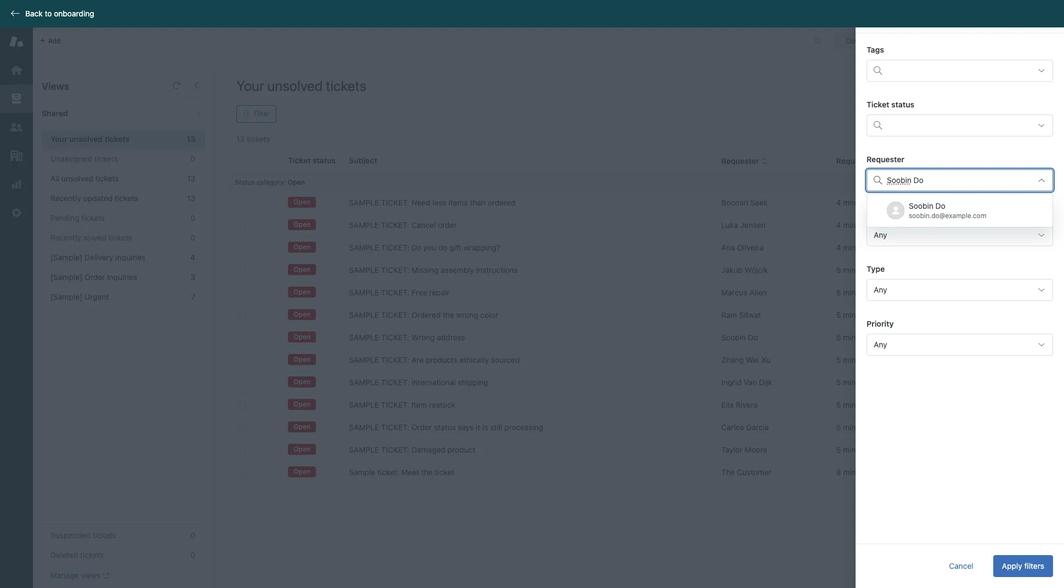 Task type: locate. For each thing, give the bounding box(es) containing it.
van
[[744, 378, 758, 388]]

0 horizontal spatial type
[[867, 265, 885, 274]]

cancel left the apply
[[950, 562, 974, 571]]

manage
[[51, 571, 79, 581]]

9 ticket: from the top
[[381, 378, 410, 388]]

open for sample ticket: do you do gift wrapping?
[[294, 243, 311, 252]]

0 horizontal spatial do
[[412, 243, 422, 253]]

sample for sample ticket: order status says it is still processing
[[349, 423, 379, 433]]

2 ticket: from the top
[[381, 221, 410, 230]]

0 vertical spatial inquiries
[[115, 253, 146, 262]]

12 sample from the top
[[349, 446, 379, 455]]

0 vertical spatial 13
[[187, 134, 195, 144]]

any field for request date
[[867, 225, 1054, 246]]

type inside button
[[900, 157, 919, 166]]

repair
[[430, 288, 450, 298]]

filter button
[[237, 105, 276, 123]]

order inside sample ticket: order status says it is still processing link
[[412, 423, 432, 433]]

ticket: inside sample ticket: international shipping link
[[381, 378, 410, 388]]

ethically
[[460, 356, 489, 365]]

row containing sample ticket: damaged product
[[228, 439, 1057, 462]]

sample
[[349, 198, 379, 207], [349, 221, 379, 230], [349, 243, 379, 253], [349, 266, 379, 275], [349, 288, 379, 298], [349, 311, 379, 320], [349, 333, 379, 343], [349, 356, 379, 365], [349, 378, 379, 388], [349, 401, 379, 410], [349, 423, 379, 433], [349, 446, 379, 455]]

minutes for taylor moore
[[844, 446, 872, 455]]

ago for taylor moore
[[874, 446, 887, 455]]

3 5 from the top
[[837, 311, 842, 320]]

minutes for jakub wójcik
[[844, 266, 872, 275]]

recently for recently solved tickets
[[51, 233, 81, 243]]

any down "request" at the right top of page
[[874, 231, 888, 240]]

inquiries down delivery
[[107, 273, 137, 282]]

ordered
[[412, 311, 441, 320]]

3 5 minutes ago from the top
[[837, 311, 887, 320]]

[sample] up [sample] urgent
[[51, 273, 83, 282]]

7 row from the top
[[228, 327, 1057, 349]]

requester inside button
[[722, 157, 760, 166]]

open for sample ticket: damaged product
[[294, 446, 311, 454]]

1 horizontal spatial cancel
[[950, 562, 974, 571]]

ago for ram sitwat
[[874, 311, 887, 320]]

order down item
[[412, 423, 432, 433]]

0 horizontal spatial your unsolved tickets
[[51, 134, 130, 144]]

do for soobin do
[[749, 333, 759, 343]]

ticket: down sample ticket: item restock link
[[381, 423, 410, 433]]

recently solved tickets
[[51, 233, 132, 243]]

ago for boonsri saeli
[[874, 198, 887, 207]]

5
[[837, 266, 842, 275], [837, 288, 842, 298], [837, 311, 842, 320], [837, 333, 842, 343], [837, 356, 842, 365], [837, 378, 842, 388], [837, 401, 842, 410], [837, 423, 842, 433], [837, 446, 842, 455]]

recently down pending
[[51, 233, 81, 243]]

says
[[458, 423, 474, 433]]

1 vertical spatial cancel
[[950, 562, 974, 571]]

ticket: left free
[[381, 288, 410, 298]]

1 vertical spatial any
[[874, 285, 888, 295]]

views image
[[9, 92, 24, 106]]

1 vertical spatial soobin
[[722, 333, 746, 343]]

1 4 minutes ago from the top
[[837, 198, 887, 207]]

wrong
[[412, 333, 435, 343]]

2 horizontal spatial do
[[936, 201, 946, 211]]

[sample] for [sample] urgent
[[51, 293, 83, 302]]

7 ticket: from the top
[[381, 333, 410, 343]]

sample ticket: order status says it is still processing
[[349, 423, 544, 433]]

status category: open
[[235, 178, 305, 187]]

4 row from the top
[[228, 259, 1057, 282]]

sample inside sample ticket: ordered the wrong color link
[[349, 311, 379, 320]]

1 vertical spatial recently
[[51, 233, 81, 243]]

sample inside sample ticket: free repair link
[[349, 288, 379, 298]]

5 for zhang wei xu
[[837, 356, 842, 365]]

sample for sample ticket: do you do gift wrapping?
[[349, 243, 379, 253]]

filters
[[1025, 562, 1045, 571]]

ticket: for missing
[[381, 266, 410, 275]]

Requester field
[[888, 176, 1034, 186]]

1 vertical spatial status
[[434, 423, 456, 433]]

ticket:
[[381, 198, 410, 207], [381, 221, 410, 230], [381, 243, 410, 253], [381, 266, 410, 275], [381, 288, 410, 298], [381, 311, 410, 320], [381, 333, 410, 343], [381, 356, 410, 365], [381, 378, 410, 388], [381, 401, 410, 410], [381, 423, 410, 433], [381, 446, 410, 455]]

any for request date
[[874, 231, 888, 240]]

5 sample from the top
[[349, 288, 379, 298]]

6 sample from the top
[[349, 311, 379, 320]]

need
[[412, 198, 431, 207]]

do
[[439, 243, 448, 253]]

11 ticket: from the top
[[381, 423, 410, 433]]

8 5 minutes ago from the top
[[837, 423, 887, 433]]

do left you
[[412, 243, 422, 253]]

5 minutes ago for ram sitwat
[[837, 311, 887, 320]]

ago for luka jensen
[[874, 221, 887, 230]]

1 vertical spatial [sample]
[[51, 273, 83, 282]]

meet
[[402, 468, 420, 478]]

normal
[[975, 243, 1001, 253]]

sample inside sample ticket: item restock link
[[349, 401, 379, 410]]

1 vertical spatial type
[[867, 265, 885, 274]]

the left wrong
[[443, 311, 455, 320]]

ticket: inside sample ticket: do you do gift wrapping? 'link'
[[381, 243, 410, 253]]

ago
[[874, 198, 887, 207], [874, 221, 887, 230], [874, 243, 887, 253], [874, 266, 887, 275], [874, 288, 887, 298], [874, 311, 887, 320], [874, 333, 887, 343], [874, 356, 887, 365], [874, 378, 887, 388], [874, 401, 887, 410], [874, 423, 887, 433], [874, 446, 887, 455], [874, 468, 887, 478]]

products
[[426, 356, 458, 365]]

12 row from the top
[[228, 439, 1057, 462]]

your up unassigned
[[51, 134, 67, 144]]

urgent
[[975, 198, 1000, 207], [975, 221, 1000, 230], [85, 293, 109, 302], [975, 333, 1000, 343]]

2 5 minutes ago from the top
[[837, 288, 887, 298]]

priority
[[867, 319, 894, 329]]

ingrid van dijk
[[722, 378, 773, 388]]

soobin for soobin do
[[722, 333, 746, 343]]

ticket for luka jensen
[[900, 221, 922, 230]]

any up priority
[[874, 285, 888, 295]]

soobin inside row
[[722, 333, 746, 343]]

1 any field from the top
[[867, 225, 1054, 246]]

(opens in a new tab) image
[[101, 573, 109, 580]]

5 for ella rivera
[[837, 401, 842, 410]]

10 row from the top
[[228, 394, 1057, 417]]

recently
[[51, 194, 81, 203], [51, 233, 81, 243]]

1 any from the top
[[874, 231, 888, 240]]

cancel inside cancel button
[[950, 562, 974, 571]]

ticket: for cancel
[[381, 221, 410, 230]]

any field for priority
[[867, 334, 1054, 356]]

0 vertical spatial any
[[874, 231, 888, 240]]

garcia
[[747, 423, 769, 433]]

unsolved up the filter
[[267, 77, 323, 94]]

ticket: for item
[[381, 401, 410, 410]]

minutes for zhang wei xu
[[844, 356, 872, 365]]

urgent for boonsri saeli
[[975, 198, 1000, 207]]

soobin right avatar at the top right of page
[[910, 201, 934, 211]]

5 0 from the top
[[191, 551, 195, 560]]

0 vertical spatial your unsolved tickets
[[237, 77, 367, 94]]

2 vertical spatial 13
[[187, 194, 195, 203]]

low
[[975, 356, 989, 365]]

ella rivera
[[722, 401, 758, 410]]

row containing sample ticket: cancel order
[[228, 214, 1057, 237]]

requester
[[867, 155, 905, 164], [722, 157, 760, 166]]

0 vertical spatial recently
[[51, 194, 81, 203]]

sample for sample ticket: cancel order
[[349, 221, 379, 230]]

ticket: inside sample ticket: missing assembly instructions link
[[381, 266, 410, 275]]

1 vertical spatial inquiries
[[107, 273, 137, 282]]

sample ticket: meet the ticket
[[349, 468, 455, 478]]

2 vertical spatial any
[[874, 340, 888, 350]]

4 sample from the top
[[349, 266, 379, 275]]

open for sample ticket: wrong address
[[294, 333, 311, 342]]

cancel up sample ticket: do you do gift wrapping?
[[412, 221, 436, 230]]

row containing sample ticket: missing assembly instructions
[[228, 259, 1057, 282]]

7 5 from the top
[[837, 401, 842, 410]]

6 ticket: from the top
[[381, 311, 410, 320]]

13 for your unsolved tickets
[[187, 134, 195, 144]]

4 for saeli
[[837, 198, 842, 207]]

2 row from the top
[[228, 214, 1057, 237]]

0 vertical spatial do
[[936, 201, 946, 211]]

processing
[[505, 423, 544, 433]]

4 ticket: from the top
[[381, 266, 410, 275]]

3 any from the top
[[874, 340, 888, 350]]

2 any from the top
[[874, 285, 888, 295]]

0 vertical spatial cancel
[[412, 221, 436, 230]]

13 for all unsolved tickets
[[187, 174, 195, 183]]

8 sample from the top
[[349, 356, 379, 365]]

0 horizontal spatial soobin
[[722, 333, 746, 343]]

any down priority
[[874, 340, 888, 350]]

1 horizontal spatial order
[[412, 423, 432, 433]]

status inside filter dialog
[[892, 100, 915, 109]]

7
[[191, 293, 195, 302]]

jakub
[[722, 266, 743, 275]]

views
[[42, 81, 69, 92]]

2 vertical spatial any field
[[867, 334, 1054, 356]]

ticket: up sample ticket: cancel order
[[381, 198, 410, 207]]

3 4 minutes ago from the top
[[837, 243, 887, 253]]

ticket: down sample ticket: free repair link
[[381, 311, 410, 320]]

still
[[491, 423, 503, 433]]

ticket: inside sample ticket: order status says it is still processing link
[[381, 423, 410, 433]]

10 sample from the top
[[349, 401, 379, 410]]

soobin
[[910, 201, 934, 211], [722, 333, 746, 343]]

do up wei
[[749, 333, 759, 343]]

inquiries for [sample] delivery inquiries
[[115, 253, 146, 262]]

[sample] down '[sample] order inquiries'
[[51, 293, 83, 302]]

apply
[[1003, 562, 1023, 571]]

0 vertical spatial soobin
[[910, 201, 934, 211]]

missing
[[412, 266, 439, 275]]

1 vertical spatial your
[[51, 134, 67, 144]]

the right meet
[[422, 468, 433, 478]]

2 any field from the top
[[867, 279, 1054, 301]]

sample ticket: wrong address
[[349, 333, 466, 343]]

minutes for ella rivera
[[844, 401, 872, 410]]

7 5 minutes ago from the top
[[837, 401, 887, 410]]

customer
[[738, 468, 772, 478]]

requester up the boonsri saeli
[[722, 157, 760, 166]]

6 5 minutes ago from the top
[[837, 378, 887, 388]]

0 vertical spatial type
[[900, 157, 919, 166]]

row
[[228, 192, 1057, 214], [228, 214, 1057, 237], [228, 237, 1057, 259], [228, 259, 1057, 282], [228, 282, 1057, 304], [228, 304, 1057, 327], [228, 327, 1057, 349], [228, 349, 1057, 372], [228, 372, 1057, 394], [228, 394, 1057, 417], [228, 417, 1057, 439], [228, 439, 1057, 462], [228, 462, 1057, 484]]

sample inside sample ticket: cancel order link
[[349, 221, 379, 230]]

0 vertical spatial [sample]
[[51, 253, 83, 262]]

2 vertical spatial 4 minutes ago
[[837, 243, 887, 253]]

row containing sample ticket: meet the ticket
[[228, 462, 1057, 484]]

sample for sample ticket: need less items than ordered
[[349, 198, 379, 207]]

1 5 minutes ago from the top
[[837, 266, 887, 275]]

8 5 from the top
[[837, 423, 842, 433]]

minutes for boonsri saeli
[[844, 198, 872, 207]]

ticket: for wrong
[[381, 333, 410, 343]]

1 vertical spatial 4 minutes ago
[[837, 221, 887, 230]]

1 horizontal spatial the
[[443, 311, 455, 320]]

requester element
[[867, 170, 1054, 192]]

13 for recently updated tickets
[[187, 194, 195, 203]]

2 5 from the top
[[837, 288, 842, 298]]

any for type
[[874, 285, 888, 295]]

the for ticket
[[422, 468, 433, 478]]

0 horizontal spatial status
[[434, 423, 456, 433]]

minutes for ana oliveira
[[844, 243, 872, 253]]

0 vertical spatial 4 minutes ago
[[837, 198, 887, 207]]

0 vertical spatial your
[[237, 77, 264, 94]]

1 horizontal spatial status
[[892, 100, 915, 109]]

deleted tickets
[[51, 551, 104, 560]]

1 0 from the top
[[191, 154, 195, 164]]

5 minutes ago for carlos garcia
[[837, 423, 887, 433]]

ticket: inside sample ticket: are products ethically sourced link
[[381, 356, 410, 365]]

5 for ram sitwat
[[837, 311, 842, 320]]

10 ticket: from the top
[[381, 401, 410, 410]]

2 sample from the top
[[349, 221, 379, 230]]

your unsolved tickets up the filter
[[237, 77, 367, 94]]

refresh views pane image
[[172, 81, 181, 90]]

0 horizontal spatial cancel
[[412, 221, 436, 230]]

0 vertical spatial the
[[443, 311, 455, 320]]

1 horizontal spatial your
[[237, 77, 264, 94]]

cancel
[[412, 221, 436, 230], [950, 562, 974, 571]]

ticket: inside sample ticket: ordered the wrong color link
[[381, 311, 410, 320]]

ago for ingrid van dijk
[[874, 378, 887, 388]]

international
[[412, 378, 456, 388]]

0 for unassigned tickets
[[191, 154, 195, 164]]

any
[[874, 231, 888, 240], [874, 285, 888, 295], [874, 340, 888, 350]]

your unsolved tickets up unassigned tickets
[[51, 134, 130, 144]]

1 sample from the top
[[349, 198, 379, 207]]

avatar image
[[888, 202, 905, 220]]

1 ticket: from the top
[[381, 198, 410, 207]]

ella
[[722, 401, 734, 410]]

2 vertical spatial [sample]
[[51, 293, 83, 302]]

ana
[[722, 243, 736, 253]]

0 vertical spatial status
[[892, 100, 915, 109]]

1 horizontal spatial your unsolved tickets
[[237, 77, 367, 94]]

conversations
[[846, 37, 891, 45]]

1 horizontal spatial type
[[900, 157, 919, 166]]

1 vertical spatial your unsolved tickets
[[51, 134, 130, 144]]

the
[[443, 311, 455, 320], [422, 468, 433, 478]]

0 vertical spatial order
[[85, 273, 105, 282]]

1 vertical spatial any field
[[867, 279, 1054, 301]]

4 minutes ago for ana oliveira
[[837, 243, 887, 253]]

requester up avatar at the top right of page
[[867, 155, 905, 164]]

sample inside the sample ticket: wrong address link
[[349, 333, 379, 343]]

ticket
[[867, 100, 890, 109], [900, 198, 922, 207], [900, 221, 922, 230], [900, 243, 922, 253], [900, 333, 922, 343], [900, 356, 922, 365]]

4 minutes ago
[[837, 198, 887, 207], [837, 221, 887, 230], [837, 243, 887, 253]]

3 row from the top
[[228, 237, 1057, 259]]

5 ticket: from the top
[[381, 288, 410, 298]]

requester inside filter dialog
[[867, 155, 905, 164]]

back
[[25, 9, 43, 18]]

ticket: inside sample ticket: damaged product link
[[381, 446, 410, 455]]

[sample] down "recently solved tickets"
[[51, 253, 83, 262]]

open
[[288, 178, 305, 187], [294, 198, 311, 207], [294, 221, 311, 229], [294, 243, 311, 252], [294, 266, 311, 274], [294, 288, 311, 297], [294, 311, 311, 319], [294, 333, 311, 342], [294, 356, 311, 364], [294, 378, 311, 387], [294, 401, 311, 409], [294, 423, 311, 432], [294, 446, 311, 454], [294, 468, 311, 477]]

recently up pending
[[51, 194, 81, 203]]

9 5 from the top
[[837, 446, 842, 455]]

5 for jakub wójcik
[[837, 266, 842, 275]]

inquiries
[[115, 253, 146, 262], [107, 273, 137, 282]]

0 horizontal spatial requester
[[722, 157, 760, 166]]

ticket: left 'wrong'
[[381, 333, 410, 343]]

3 any field from the top
[[867, 334, 1054, 356]]

0 horizontal spatial the
[[422, 468, 433, 478]]

ticket: for are
[[381, 356, 410, 365]]

3 0 from the top
[[191, 233, 195, 243]]

sample inside sample ticket: need less items than ordered "link"
[[349, 198, 379, 207]]

inquiries right delivery
[[115, 253, 146, 262]]

admin image
[[9, 206, 24, 220]]

4 0 from the top
[[191, 531, 195, 541]]

ticket: inside sample ticket: cancel order link
[[381, 221, 410, 230]]

sample ticket: cancel order link
[[349, 220, 457, 231]]

8 row from the top
[[228, 349, 1057, 372]]

ticket: left item
[[381, 401, 410, 410]]

11 sample from the top
[[349, 423, 379, 433]]

urgent down '[sample] order inquiries'
[[85, 293, 109, 302]]

row containing sample ticket: do you do gift wrapping?
[[228, 237, 1057, 259]]

Any field
[[867, 225, 1054, 246], [867, 279, 1054, 301], [867, 334, 1054, 356]]

2 recently from the top
[[51, 233, 81, 243]]

9 row from the top
[[228, 372, 1057, 394]]

boonsri saeli
[[722, 198, 768, 207]]

sample inside sample ticket: order status says it is still processing link
[[349, 423, 379, 433]]

13 row from the top
[[228, 462, 1057, 484]]

sample for sample ticket: damaged product
[[349, 446, 379, 455]]

ticket: left the are
[[381, 356, 410, 365]]

2 4 minutes ago from the top
[[837, 221, 887, 230]]

row containing sample ticket: are products ethically sourced
[[228, 349, 1057, 372]]

ticket: inside sample ticket: free repair link
[[381, 288, 410, 298]]

5 minutes ago
[[837, 266, 887, 275], [837, 288, 887, 298], [837, 311, 887, 320], [837, 333, 887, 343], [837, 356, 887, 365], [837, 378, 887, 388], [837, 401, 887, 410], [837, 423, 887, 433], [837, 446, 887, 455]]

3 sample from the top
[[349, 243, 379, 253]]

inquiries for [sample] order inquiries
[[107, 273, 137, 282]]

dijk
[[760, 378, 773, 388]]

1 vertical spatial 13
[[187, 174, 195, 183]]

1 vertical spatial the
[[422, 468, 433, 478]]

5 minutes ago for jakub wójcik
[[837, 266, 887, 275]]

0 for deleted tickets
[[191, 551, 195, 560]]

[sample] for [sample] order inquiries
[[51, 273, 83, 282]]

do
[[936, 201, 946, 211], [412, 243, 422, 253], [749, 333, 759, 343]]

suspended tickets
[[51, 531, 116, 541]]

soobin do
[[722, 333, 759, 343]]

1 [sample] from the top
[[51, 253, 83, 262]]

unsolved up unassigned tickets
[[69, 134, 103, 144]]

8 ticket: from the top
[[381, 356, 410, 365]]

sample ticket: wrong address link
[[349, 333, 466, 344]]

ago for jakub wójcik
[[874, 266, 887, 275]]

order down '[sample] delivery inquiries'
[[85, 273, 105, 282]]

2 vertical spatial do
[[749, 333, 759, 343]]

6 row from the top
[[228, 304, 1057, 327]]

open for sample ticket: are products ethically sourced
[[294, 356, 311, 364]]

product
[[448, 446, 476, 455]]

sample ticket: need less items than ordered
[[349, 198, 516, 207]]

ticket: up sample ticket: item restock
[[381, 378, 410, 388]]

ana oliveira
[[722, 243, 764, 253]]

3 ticket: from the top
[[381, 243, 410, 253]]

ago for carlos garcia
[[874, 423, 887, 433]]

soobin inside soobin do soobin.do@example.com
[[910, 201, 934, 211]]

boonsri
[[722, 198, 749, 207]]

8 minutes ago
[[837, 468, 887, 478]]

urgent up low at the bottom right of the page
[[975, 333, 1000, 343]]

ticket: up sample ticket: do you do gift wrapping?
[[381, 221, 410, 230]]

sample ticket: damaged product link
[[349, 445, 476, 456]]

1 vertical spatial order
[[412, 423, 432, 433]]

ticket for boonsri saeli
[[900, 198, 922, 207]]

urgent down requester field
[[975, 198, 1000, 207]]

3 [sample] from the top
[[51, 293, 83, 302]]

delivery
[[85, 253, 113, 262]]

1 5 from the top
[[837, 266, 842, 275]]

0 for suspended tickets
[[191, 531, 195, 541]]

urgent for soobin do
[[975, 333, 1000, 343]]

do up soobin.do@example.com
[[936, 201, 946, 211]]

ticket: down sample ticket: cancel order link
[[381, 243, 410, 253]]

1 row from the top
[[228, 192, 1057, 214]]

sample inside sample ticket: do you do gift wrapping? 'link'
[[349, 243, 379, 253]]

soobin up "zhang"
[[722, 333, 746, 343]]

main element
[[0, 27, 33, 589]]

1 horizontal spatial soobin
[[910, 201, 934, 211]]

5 5 from the top
[[837, 356, 842, 365]]

sample for sample ticket: item restock
[[349, 401, 379, 410]]

4 5 minutes ago from the top
[[837, 333, 887, 343]]

order
[[438, 221, 457, 230]]

sample for sample ticket: ordered the wrong color
[[349, 311, 379, 320]]

1 horizontal spatial do
[[749, 333, 759, 343]]

items
[[449, 198, 468, 207]]

11 row from the top
[[228, 417, 1057, 439]]

reporting image
[[9, 177, 24, 192]]

2 [sample] from the top
[[51, 273, 83, 282]]

ticket: inside sample ticket: item restock link
[[381, 401, 410, 410]]

subject
[[349, 156, 377, 165]]

sample inside sample ticket: are products ethically sourced link
[[349, 356, 379, 365]]

ticket: for free
[[381, 288, 410, 298]]

ticket: up the sample ticket: free repair
[[381, 266, 410, 275]]

5 minutes ago for soobin do
[[837, 333, 887, 343]]

collapse views pane image
[[192, 81, 201, 90]]

1 recently from the top
[[51, 194, 81, 203]]

0 horizontal spatial order
[[85, 273, 105, 282]]

1 horizontal spatial requester
[[867, 155, 905, 164]]

5 row from the top
[[228, 282, 1057, 304]]

12 ticket: from the top
[[381, 446, 410, 455]]

6 5 from the top
[[837, 378, 842, 388]]

the
[[722, 468, 735, 478]]

2 0 from the top
[[191, 214, 195, 223]]

9 5 minutes ago from the top
[[837, 446, 887, 455]]

ago for the customer
[[874, 468, 887, 478]]

sample for sample ticket: international shipping
[[349, 378, 379, 388]]

ticket: inside the sample ticket: wrong address link
[[381, 333, 410, 343]]

4 5 from the top
[[837, 333, 842, 343]]

tags
[[867, 45, 885, 54]]

unsolved down unassigned
[[61, 174, 93, 183]]

[sample] urgent
[[51, 293, 109, 302]]

back to onboarding
[[25, 9, 94, 18]]

ticket: inside sample ticket: need less items than ordered "link"
[[381, 198, 410, 207]]

ticket: for damaged
[[381, 446, 410, 455]]

ordered
[[488, 198, 516, 207]]

recently for recently updated tickets
[[51, 194, 81, 203]]

7 sample from the top
[[349, 333, 379, 343]]

sample inside sample ticket: international shipping link
[[349, 378, 379, 388]]

9 sample from the top
[[349, 378, 379, 388]]

manage views link
[[51, 571, 109, 581]]

sample inside sample ticket: damaged product link
[[349, 446, 379, 455]]

customers image
[[9, 120, 24, 134]]

ticket: up sample ticket: meet the ticket
[[381, 446, 410, 455]]

do inside soobin do soobin.do@example.com
[[936, 201, 946, 211]]

1 vertical spatial do
[[412, 243, 422, 253]]

order
[[85, 273, 105, 282], [412, 423, 432, 433]]

0 vertical spatial any field
[[867, 225, 1054, 246]]

do for soobin do soobin.do@example.com
[[936, 201, 946, 211]]

type inside filter dialog
[[867, 265, 885, 274]]

sample inside sample ticket: missing assembly instructions link
[[349, 266, 379, 275]]

urgent up the normal
[[975, 221, 1000, 230]]

your up filter button
[[237, 77, 264, 94]]

5 5 minutes ago from the top
[[837, 356, 887, 365]]



Task type: describe. For each thing, give the bounding box(es) containing it.
sample ticket: order status says it is still processing link
[[349, 423, 544, 434]]

ago for ella rivera
[[874, 401, 887, 410]]

tags element
[[867, 60, 1054, 82]]

it
[[476, 423, 481, 433]]

5 for taylor moore
[[837, 446, 842, 455]]

color
[[481, 311, 499, 320]]

sample for sample ticket: wrong address
[[349, 333, 379, 343]]

assembly
[[441, 266, 474, 275]]

ram
[[722, 311, 738, 320]]

oliveira
[[738, 243, 764, 253]]

ticket for soobin do
[[900, 333, 922, 343]]

minutes for soobin do
[[844, 333, 872, 343]]

minutes for the customer
[[844, 468, 872, 478]]

manage views
[[51, 571, 101, 581]]

sample ticket: meet the ticket link
[[349, 468, 455, 479]]

5 for marcus allen
[[837, 288, 842, 298]]

apply filters button
[[994, 556, 1054, 578]]

saeli
[[751, 198, 768, 207]]

2 vertical spatial unsolved
[[61, 174, 93, 183]]

back to onboarding link
[[0, 9, 100, 19]]

taylor moore
[[722, 446, 768, 455]]

gift
[[450, 243, 462, 253]]

cancel inside sample ticket: cancel order link
[[412, 221, 436, 230]]

sitwat
[[740, 311, 762, 320]]

any field for type
[[867, 279, 1054, 301]]

open for sample ticket: ordered the wrong color
[[294, 311, 311, 319]]

open for sample ticket: item restock
[[294, 401, 311, 409]]

row containing sample ticket: free repair
[[228, 282, 1057, 304]]

sample ticket: free repair link
[[349, 288, 450, 299]]

conversations button
[[834, 32, 916, 50]]

type button
[[900, 157, 927, 166]]

zhang wei xu
[[722, 356, 771, 365]]

soobin for soobin do soobin.do@example.com
[[910, 201, 934, 211]]

4 for oliveira
[[837, 243, 842, 253]]

is
[[483, 423, 488, 433]]

carlos
[[722, 423, 745, 433]]

sample
[[349, 468, 376, 478]]

ago for soobin do
[[874, 333, 887, 343]]

minutes for luka jensen
[[844, 221, 872, 230]]

sample ticket: international shipping
[[349, 378, 488, 388]]

sample ticket: cancel order
[[349, 221, 457, 230]]

0 for recently solved tickets
[[191, 233, 195, 243]]

requester button
[[722, 157, 769, 166]]

3
[[191, 273, 195, 282]]

filter
[[254, 110, 270, 118]]

row containing sample ticket: ordered the wrong color
[[228, 304, 1057, 327]]

suspended
[[51, 531, 91, 541]]

[sample] for [sample] delivery inquiries
[[51, 253, 83, 262]]

8
[[837, 468, 842, 478]]

sample for sample ticket: missing assembly instructions
[[349, 266, 379, 275]]

carlos garcia
[[722, 423, 769, 433]]

5 minutes ago for marcus allen
[[837, 288, 887, 298]]

all unsolved tickets
[[51, 174, 119, 183]]

updated
[[83, 194, 113, 203]]

ticket: for ordered
[[381, 311, 410, 320]]

do inside 'link'
[[412, 243, 422, 253]]

apply filters
[[1003, 562, 1045, 571]]

ticket status element
[[867, 115, 1054, 137]]

5 minutes ago for taylor moore
[[837, 446, 887, 455]]

moore
[[745, 446, 768, 455]]

ticket status
[[867, 100, 915, 109]]

row containing sample ticket: international shipping
[[228, 372, 1057, 394]]

open for sample ticket: cancel order
[[294, 221, 311, 229]]

row containing sample ticket: item restock
[[228, 394, 1057, 417]]

sample ticket: international shipping link
[[349, 378, 488, 389]]

item
[[412, 401, 427, 410]]

sample ticket: do you do gift wrapping?
[[349, 243, 501, 253]]

sample ticket: damaged product
[[349, 446, 476, 455]]

sample ticket: item restock link
[[349, 400, 456, 411]]

open for sample ticket: free repair
[[294, 288, 311, 297]]

ticket: for need
[[381, 198, 410, 207]]

open for sample ticket: need less items than ordered
[[294, 198, 311, 207]]

urgent for luka jensen
[[975, 221, 1000, 230]]

jensen
[[741, 221, 766, 230]]

allen
[[750, 288, 768, 298]]

minutes for ram sitwat
[[844, 311, 872, 320]]

row containing sample ticket: order status says it is still processing
[[228, 417, 1057, 439]]

requested button
[[837, 157, 885, 166]]

request
[[867, 210, 898, 219]]

sample ticket: need less items than ordered link
[[349, 198, 516, 209]]

5 for carlos garcia
[[837, 423, 842, 433]]

0 horizontal spatial your
[[51, 134, 67, 144]]

minutes for carlos garcia
[[844, 423, 872, 433]]

address
[[437, 333, 466, 343]]

ticket: for do
[[381, 243, 410, 253]]

open for sample ticket: missing assembly instructions
[[294, 266, 311, 274]]

status
[[235, 178, 255, 187]]

marcus
[[722, 288, 748, 298]]

requested
[[837, 157, 877, 166]]

[sample] delivery inquiries
[[51, 253, 146, 262]]

wójcik
[[745, 266, 769, 275]]

any for priority
[[874, 340, 888, 350]]

sample ticket: are products ethically sourced
[[349, 356, 520, 365]]

minutes for marcus allen
[[844, 288, 872, 298]]

the for wrong
[[443, 311, 455, 320]]

ago for ana oliveira
[[874, 243, 887, 253]]

ago for zhang wei xu
[[874, 356, 887, 365]]

sample ticket: free repair
[[349, 288, 450, 298]]

sourced
[[491, 356, 520, 365]]

less
[[433, 198, 447, 207]]

minutes for ingrid van dijk
[[844, 378, 872, 388]]

4 minutes ago for boonsri saeli
[[837, 198, 887, 207]]

sample ticket: ordered the wrong color link
[[349, 310, 499, 321]]

zhang
[[722, 356, 745, 365]]

sample ticket: missing assembly instructions link
[[349, 265, 518, 276]]

recently updated tickets
[[51, 194, 138, 203]]

than
[[470, 198, 486, 207]]

4 for jensen
[[837, 221, 842, 230]]

1 vertical spatial unsolved
[[69, 134, 103, 144]]

shared
[[42, 109, 68, 118]]

soobin do option
[[868, 197, 1053, 225]]

ticket inside filter dialog
[[867, 100, 890, 109]]

pending tickets
[[51, 214, 105, 223]]

ingrid
[[722, 378, 742, 388]]

5 minutes ago for ella rivera
[[837, 401, 887, 410]]

get started image
[[9, 63, 24, 77]]

0 for pending tickets
[[191, 214, 195, 223]]

sample ticket: ordered the wrong color
[[349, 311, 499, 320]]

you
[[424, 243, 437, 253]]

request date
[[867, 210, 916, 219]]

filter dialog
[[856, 0, 1065, 589]]

ticket for ana oliveira
[[900, 243, 922, 253]]

get help image
[[1012, 36, 1022, 46]]

ticket for zhang wei xu
[[900, 356, 922, 365]]

row containing sample ticket: wrong address
[[228, 327, 1057, 349]]

0 vertical spatial unsolved
[[267, 77, 323, 94]]

deleted
[[51, 551, 78, 560]]

wrong
[[457, 311, 479, 320]]

open for sample ticket: order status says it is still processing
[[294, 423, 311, 432]]

[sample] order inquiries
[[51, 273, 137, 282]]

ram sitwat
[[722, 311, 762, 320]]

the customer
[[722, 468, 772, 478]]

open for sample ticket: meet the ticket
[[294, 468, 311, 477]]

open for sample ticket: international shipping
[[294, 378, 311, 387]]

rivera
[[736, 401, 758, 410]]

4 minutes ago for luka jensen
[[837, 221, 887, 230]]

row containing sample ticket: need less items than ordered
[[228, 192, 1057, 214]]

5 minutes ago for zhang wei xu
[[837, 356, 887, 365]]

cancel button
[[941, 556, 983, 578]]

ago for marcus allen
[[874, 288, 887, 298]]

5 minutes ago for ingrid van dijk
[[837, 378, 887, 388]]

ticket: for order
[[381, 423, 410, 433]]

luka jensen
[[722, 221, 766, 230]]

ticket: for international
[[381, 378, 410, 388]]

organizations image
[[9, 149, 24, 163]]

soobin.do@example.com
[[910, 212, 987, 220]]

shipping
[[458, 378, 488, 388]]

5 for soobin do
[[837, 333, 842, 343]]

shared heading
[[33, 97, 214, 130]]

zendesk support image
[[9, 35, 24, 49]]

jakub wójcik
[[722, 266, 769, 275]]

sample for sample ticket: free repair
[[349, 288, 379, 298]]



Task type: vqa. For each thing, say whether or not it's contained in the screenshot.


